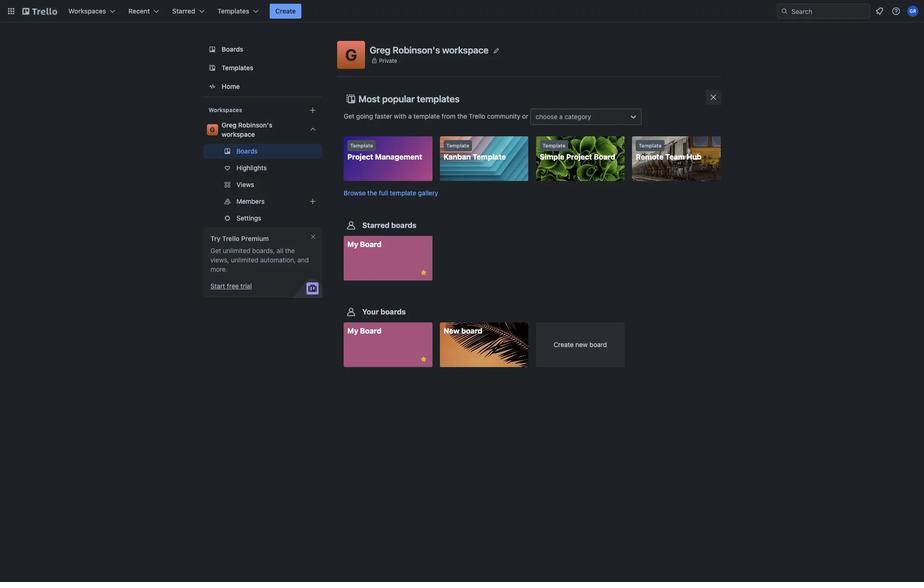 Task type: locate. For each thing, give the bounding box(es) containing it.
template board image
[[207, 62, 218, 74]]

board
[[594, 153, 616, 161], [360, 240, 382, 249], [360, 327, 382, 335]]

0 vertical spatial my board link
[[344, 236, 433, 281]]

1 vertical spatial workspace
[[222, 130, 255, 138]]

board down your
[[360, 327, 382, 335]]

2 my from the top
[[348, 327, 359, 335]]

the inside try trello premium get unlimited boards, all the views, unlimited automation, and more.
[[286, 247, 295, 255]]

full
[[379, 189, 389, 197]]

g left "private"
[[345, 45, 357, 64]]

my board link down your boards
[[344, 323, 433, 368]]

0 vertical spatial workspace
[[443, 44, 489, 55]]

a
[[409, 112, 412, 120], [560, 113, 563, 121]]

template simple project board
[[540, 142, 616, 161]]

template
[[351, 142, 374, 149], [447, 142, 470, 149], [543, 142, 566, 149], [639, 142, 662, 149], [473, 153, 506, 161]]

0 horizontal spatial starred
[[172, 7, 195, 15]]

1 horizontal spatial g
[[345, 45, 357, 64]]

2 vertical spatial board
[[360, 327, 382, 335]]

1 horizontal spatial robinson's
[[393, 44, 440, 55]]

template for remote
[[639, 142, 662, 149]]

create inside button
[[276, 7, 296, 15]]

the left full
[[368, 189, 378, 197]]

0 vertical spatial my board
[[348, 240, 382, 249]]

template
[[414, 112, 440, 120], [390, 189, 417, 197]]

home link
[[203, 78, 323, 95]]

0 horizontal spatial trello
[[223, 235, 240, 243]]

unlimited
[[223, 247, 251, 255], [231, 256, 259, 264]]

trello
[[469, 112, 486, 120], [223, 235, 240, 243]]

browse the full template gallery link
[[344, 189, 439, 197]]

trello left community
[[469, 112, 486, 120]]

0 horizontal spatial greg
[[222, 121, 237, 129]]

2 horizontal spatial the
[[458, 112, 468, 120]]

0 horizontal spatial the
[[286, 247, 295, 255]]

premium
[[242, 235, 269, 243]]

my board
[[348, 240, 382, 249], [348, 327, 382, 335]]

browse the full template gallery
[[344, 189, 439, 197]]

boards down browse the full template gallery
[[392, 221, 417, 230]]

template inside template remote team hub
[[639, 142, 662, 149]]

1 vertical spatial board
[[360, 240, 382, 249]]

0 vertical spatial my
[[348, 240, 359, 249]]

1 horizontal spatial trello
[[469, 112, 486, 120]]

0 horizontal spatial create
[[276, 7, 296, 15]]

1 my board from the top
[[348, 240, 382, 249]]

0 vertical spatial boards
[[392, 221, 417, 230]]

new board link
[[440, 323, 529, 368]]

a right the choose
[[560, 113, 563, 121]]

greg up "private"
[[370, 44, 391, 55]]

home image
[[207, 81, 218, 92]]

1 vertical spatial the
[[368, 189, 378, 197]]

1 horizontal spatial starred
[[363, 221, 390, 230]]

boards
[[392, 221, 417, 230], [381, 308, 406, 316]]

0 horizontal spatial project
[[348, 153, 374, 161]]

1 horizontal spatial create
[[554, 341, 574, 349]]

get left going
[[344, 112, 355, 120]]

boards link
[[203, 41, 323, 58], [203, 144, 323, 159]]

0 vertical spatial greg robinson's workspace
[[370, 44, 489, 55]]

board left remote
[[594, 153, 616, 161]]

1 vertical spatial workspaces
[[209, 107, 243, 114]]

robinson's inside greg robinson's workspace
[[239, 121, 273, 129]]

primary element
[[0, 0, 925, 22]]

templates
[[417, 94, 460, 104]]

my board for click to unstar this board. it will be removed from your starred list. image on the left of page
[[348, 327, 382, 335]]

2 project from the left
[[567, 153, 593, 161]]

starred down full
[[363, 221, 390, 230]]

board
[[462, 327, 483, 335], [590, 341, 608, 349]]

1 horizontal spatial get
[[344, 112, 355, 120]]

0 vertical spatial template
[[414, 112, 440, 120]]

community
[[488, 112, 521, 120]]

the right all on the left top
[[286, 247, 295, 255]]

starred right recent "popup button" on the top of the page
[[172, 7, 195, 15]]

1 horizontal spatial workspace
[[443, 44, 489, 55]]

greg down home
[[222, 121, 237, 129]]

g
[[345, 45, 357, 64], [210, 126, 215, 134]]

try trello premium get unlimited boards, all the views, unlimited automation, and more.
[[211, 235, 309, 273]]

new board
[[444, 327, 483, 335]]

0 vertical spatial robinson's
[[393, 44, 440, 55]]

or
[[523, 112, 529, 120]]

0 vertical spatial board
[[462, 327, 483, 335]]

create button
[[270, 4, 302, 19]]

1 my board link from the top
[[344, 236, 433, 281]]

category
[[565, 113, 592, 121]]

kanban
[[444, 153, 471, 161]]

0 vertical spatial create
[[276, 7, 296, 15]]

g down home icon
[[210, 126, 215, 134]]

0 horizontal spatial g
[[210, 126, 215, 134]]

members
[[237, 197, 265, 205]]

template right kanban
[[473, 153, 506, 161]]

templates link
[[203, 60, 323, 76]]

0 horizontal spatial get
[[211, 247, 222, 255]]

views,
[[211, 256, 230, 264]]

1 vertical spatial starred
[[363, 221, 390, 230]]

0 vertical spatial templates
[[218, 7, 250, 15]]

faster
[[375, 112, 392, 120]]

1 vertical spatial greg
[[222, 121, 237, 129]]

Search field
[[789, 4, 871, 18]]

boards right board image
[[222, 45, 244, 53]]

0 horizontal spatial a
[[409, 112, 412, 120]]

my
[[348, 240, 359, 249], [348, 327, 359, 335]]

my board down your
[[348, 327, 382, 335]]

boards up highlights
[[237, 147, 258, 155]]

boards link up templates link
[[203, 41, 323, 58]]

a right with
[[409, 112, 412, 120]]

most popular templates
[[359, 94, 460, 104]]

1 vertical spatial templates
[[222, 64, 254, 72]]

0 vertical spatial trello
[[469, 112, 486, 120]]

my board down starred boards
[[348, 240, 382, 249]]

starred for starred
[[172, 7, 195, 15]]

1 vertical spatial create
[[554, 341, 574, 349]]

1 my from the top
[[348, 240, 359, 249]]

automation,
[[261, 256, 296, 264]]

1 vertical spatial get
[[211, 247, 222, 255]]

0 vertical spatial starred
[[172, 7, 195, 15]]

1 vertical spatial trello
[[223, 235, 240, 243]]

new
[[576, 341, 588, 349]]

template remote team hub
[[637, 142, 702, 161]]

0 vertical spatial greg
[[370, 44, 391, 55]]

project inside template simple project board
[[567, 153, 593, 161]]

my for click to unstar this board. it will be removed from your starred list. icon
[[348, 240, 359, 249]]

boards for your boards
[[381, 308, 406, 316]]

1 vertical spatial my board
[[348, 327, 382, 335]]

1 vertical spatial boards
[[237, 147, 258, 155]]

starred
[[172, 7, 195, 15], [363, 221, 390, 230]]

0 vertical spatial the
[[458, 112, 468, 120]]

boards for starred boards
[[392, 221, 417, 230]]

board down starred boards
[[360, 240, 382, 249]]

starred for starred boards
[[363, 221, 390, 230]]

templates inside popup button
[[218, 7, 250, 15]]

get
[[344, 112, 355, 120], [211, 247, 222, 255]]

project
[[348, 153, 374, 161], [567, 153, 593, 161]]

0 horizontal spatial robinson's
[[239, 121, 273, 129]]

2 my board from the top
[[348, 327, 382, 335]]

boards right your
[[381, 308, 406, 316]]

0 horizontal spatial board
[[462, 327, 483, 335]]

templates up board image
[[218, 7, 250, 15]]

1 vertical spatial boards
[[381, 308, 406, 316]]

2 vertical spatial the
[[286, 247, 295, 255]]

trello right try at the left of page
[[223, 235, 240, 243]]

templates up home
[[222, 64, 254, 72]]

management
[[375, 153, 423, 161]]

board image
[[207, 44, 218, 55]]

with
[[394, 112, 407, 120]]

robinson's
[[393, 44, 440, 55], [239, 121, 273, 129]]

remote
[[637, 153, 664, 161]]

trello inside try trello premium get unlimited boards, all the views, unlimited automation, and more.
[[223, 235, 240, 243]]

1 horizontal spatial greg
[[370, 44, 391, 55]]

0 horizontal spatial workspace
[[222, 130, 255, 138]]

popular
[[383, 94, 415, 104]]

more.
[[211, 265, 228, 273]]

greg robinson (gregrobinson96) image
[[908, 6, 919, 17]]

template up simple
[[543, 142, 566, 149]]

template up kanban
[[447, 142, 470, 149]]

robinson's down home link
[[239, 121, 273, 129]]

0 vertical spatial boards link
[[203, 41, 323, 58]]

1 vertical spatial greg robinson's workspace
[[222, 121, 273, 138]]

boards
[[222, 45, 244, 53], [237, 147, 258, 155]]

get inside try trello premium get unlimited boards, all the views, unlimited automation, and more.
[[211, 247, 222, 255]]

template down templates
[[414, 112, 440, 120]]

2 my board link from the top
[[344, 323, 433, 368]]

1 vertical spatial my
[[348, 327, 359, 335]]

template up remote
[[639, 142, 662, 149]]

greg
[[370, 44, 391, 55], [222, 121, 237, 129]]

template inside template project management
[[351, 142, 374, 149]]

workspace
[[443, 44, 489, 55], [222, 130, 255, 138]]

1 vertical spatial board
[[590, 341, 608, 349]]

starred inside dropdown button
[[172, 7, 195, 15]]

template down going
[[351, 142, 374, 149]]

the right from
[[458, 112, 468, 120]]

project up browse
[[348, 153, 374, 161]]

my board link down starred boards
[[344, 236, 433, 281]]

create
[[276, 7, 296, 15], [554, 341, 574, 349]]

0 vertical spatial g
[[345, 45, 357, 64]]

0 vertical spatial workspaces
[[68, 7, 106, 15]]

0 horizontal spatial workspaces
[[68, 7, 106, 15]]

workspace up highlights
[[222, 130, 255, 138]]

unlimited up the views,
[[223, 247, 251, 255]]

boards link up highlights link
[[203, 144, 323, 159]]

0 notifications image
[[875, 6, 886, 17]]

robinson's up "private"
[[393, 44, 440, 55]]

greg robinson's workspace up "private"
[[370, 44, 489, 55]]

create a workspace image
[[308, 105, 319, 116]]

template kanban template
[[444, 142, 506, 161]]

project right simple
[[567, 153, 593, 161]]

0 vertical spatial get
[[344, 112, 355, 120]]

templates
[[218, 7, 250, 15], [222, 64, 254, 72]]

1 horizontal spatial project
[[567, 153, 593, 161]]

greg robinson's workspace up highlights
[[222, 121, 273, 138]]

1 horizontal spatial a
[[560, 113, 563, 121]]

workspaces
[[68, 7, 106, 15], [209, 107, 243, 114]]

1 vertical spatial robinson's
[[239, 121, 273, 129]]

0 vertical spatial board
[[594, 153, 616, 161]]

hub
[[687, 153, 702, 161]]

unlimited down boards,
[[231, 256, 259, 264]]

0 horizontal spatial greg robinson's workspace
[[222, 121, 273, 138]]

1 vertical spatial boards link
[[203, 144, 323, 159]]

1 project from the left
[[348, 153, 374, 161]]

get up the views,
[[211, 247, 222, 255]]

create for create
[[276, 7, 296, 15]]

1 vertical spatial my board link
[[344, 323, 433, 368]]

template right full
[[390, 189, 417, 197]]

greg robinson's workspace
[[370, 44, 489, 55], [222, 121, 273, 138]]

1 horizontal spatial board
[[590, 341, 608, 349]]

template inside template simple project board
[[543, 142, 566, 149]]

workspace down primary element
[[443, 44, 489, 55]]

trial
[[241, 282, 252, 290]]

the
[[458, 112, 468, 120], [368, 189, 378, 197], [286, 247, 295, 255]]

gallery
[[418, 189, 439, 197]]

my board link
[[344, 236, 433, 281], [344, 323, 433, 368]]



Task type: describe. For each thing, give the bounding box(es) containing it.
most
[[359, 94, 380, 104]]

starred boards
[[363, 221, 417, 230]]

the for get going faster with a template from the trello community or
[[458, 112, 468, 120]]

search image
[[782, 7, 789, 15]]

board inside template simple project board
[[594, 153, 616, 161]]

boards,
[[253, 247, 275, 255]]

add image
[[308, 196, 319, 207]]

team
[[666, 153, 686, 161]]

template for project
[[351, 142, 374, 149]]

1 vertical spatial template
[[390, 189, 417, 197]]

click to unstar this board. it will be removed from your starred list. image
[[420, 269, 428, 277]]

from
[[442, 112, 456, 120]]

open information menu image
[[892, 7, 902, 16]]

start free trial button
[[211, 282, 252, 291]]

board for click to unstar this board. it will be removed from your starred list. image on the left of page
[[360, 327, 382, 335]]

browse
[[344, 189, 366, 197]]

create for create new board
[[554, 341, 574, 349]]

highlights
[[237, 164, 267, 172]]

back to home image
[[22, 4, 57, 19]]

template for simple
[[543, 142, 566, 149]]

your boards
[[363, 308, 406, 316]]

g inside g button
[[345, 45, 357, 64]]

going
[[357, 112, 373, 120]]

template for kanban
[[447, 142, 470, 149]]

new
[[444, 327, 460, 335]]

the for try trello premium get unlimited boards, all the views, unlimited automation, and more.
[[286, 247, 295, 255]]

my board for click to unstar this board. it will be removed from your starred list. icon
[[348, 240, 382, 249]]

start free trial
[[211, 282, 252, 290]]

workspaces inside 'popup button'
[[68, 7, 106, 15]]

private
[[379, 57, 398, 64]]

project inside template project management
[[348, 153, 374, 161]]

1 horizontal spatial the
[[368, 189, 378, 197]]

templates button
[[212, 4, 264, 19]]

1 vertical spatial g
[[210, 126, 215, 134]]

recent
[[129, 7, 150, 15]]

and
[[298, 256, 309, 264]]

my for click to unstar this board. it will be removed from your starred list. image on the left of page
[[348, 327, 359, 335]]

get going faster with a template from the trello community or
[[344, 112, 531, 120]]

1 boards link from the top
[[203, 41, 323, 58]]

1 vertical spatial unlimited
[[231, 256, 259, 264]]

free
[[227, 282, 239, 290]]

highlights link
[[203, 161, 323, 176]]

starred button
[[167, 4, 210, 19]]

home
[[222, 82, 240, 90]]

settings
[[237, 214, 262, 222]]

template project management
[[348, 142, 423, 161]]

try
[[211, 235, 221, 243]]

g button
[[338, 41, 365, 69]]

views
[[237, 181, 255, 189]]

0 vertical spatial unlimited
[[223, 247, 251, 255]]

all
[[277, 247, 284, 255]]

workspace inside greg robinson's workspace
[[222, 130, 255, 138]]

start
[[211, 282, 226, 290]]

1 horizontal spatial greg robinson's workspace
[[370, 44, 489, 55]]

choose a category
[[536, 113, 592, 121]]

members link
[[203, 194, 323, 209]]

your
[[363, 308, 379, 316]]

0 vertical spatial boards
[[222, 45, 244, 53]]

choose
[[536, 113, 558, 121]]

greg inside greg robinson's workspace
[[222, 121, 237, 129]]

board for click to unstar this board. it will be removed from your starred list. icon
[[360, 240, 382, 249]]

2 boards link from the top
[[203, 144, 323, 159]]

switch to… image
[[7, 7, 16, 16]]

views link
[[203, 177, 323, 192]]

create new board
[[554, 341, 608, 349]]

workspaces button
[[63, 4, 121, 19]]

settings link
[[203, 211, 323, 226]]

recent button
[[123, 4, 165, 19]]

click to unstar this board. it will be removed from your starred list. image
[[420, 355, 428, 364]]

1 horizontal spatial workspaces
[[209, 107, 243, 114]]

simple
[[540, 153, 565, 161]]

board inside 'link'
[[462, 327, 483, 335]]



Task type: vqa. For each thing, say whether or not it's contained in the screenshot.
"Greg" in GREG ROBINSON'S WORKSPACE
yes



